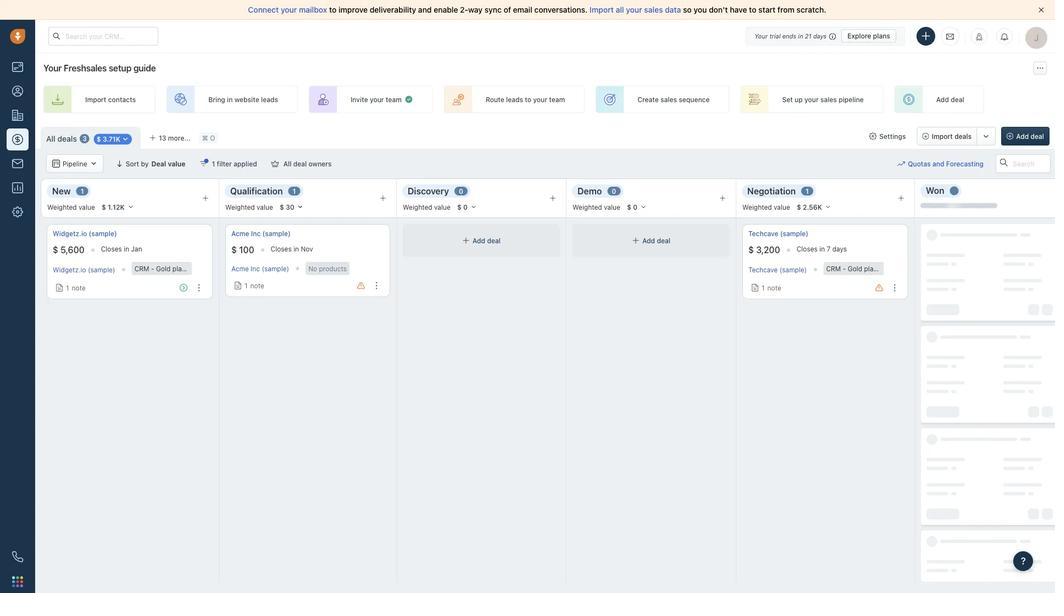Task type: vqa. For each thing, say whether or not it's contained in the screenshot.


Task type: locate. For each thing, give the bounding box(es) containing it.
3 closes from the left
[[797, 245, 818, 253]]

- for $ 3,200
[[843, 265, 846, 273]]

import contacts
[[85, 96, 136, 103]]

0 horizontal spatial $ 0
[[457, 203, 468, 211]]

acme inc (sample) down 100
[[231, 265, 289, 273]]

0 horizontal spatial -
[[151, 265, 154, 273]]

1 techcave (sample) from the top
[[749, 230, 809, 238]]

crm
[[134, 265, 149, 273], [826, 265, 841, 273]]

filter
[[217, 160, 232, 168]]

⌘
[[202, 134, 208, 142]]

crm down 7
[[826, 265, 841, 273]]

1 vertical spatial inc
[[251, 265, 260, 273]]

weighted value down qualification
[[225, 203, 273, 211]]

1 horizontal spatial to
[[525, 96, 531, 103]]

1 vertical spatial acme inc (sample) link
[[231, 265, 289, 273]]

acme inc (sample) link up 100
[[231, 229, 291, 239]]

0 horizontal spatial gold
[[156, 265, 171, 273]]

1 left filter
[[212, 160, 215, 168]]

weighted down qualification
[[225, 203, 255, 211]]

1 horizontal spatial gold
[[848, 265, 862, 273]]

acme inc (sample) link down 100
[[231, 265, 289, 273]]

0 vertical spatial widgetz.io
[[53, 230, 87, 238]]

weighted value for new
[[47, 203, 95, 211]]

1 vertical spatial import
[[85, 96, 106, 103]]

0 vertical spatial days
[[813, 32, 827, 40]]

in left nov
[[294, 245, 299, 253]]

1 horizontal spatial your
[[755, 32, 768, 40]]

don't
[[709, 5, 728, 14]]

leads inside 'link'
[[506, 96, 523, 103]]

nov
[[301, 245, 313, 253]]

1 up $ 30 button
[[293, 187, 296, 195]]

1 vertical spatial widgetz.io
[[53, 266, 86, 274]]

$ 5,600
[[53, 245, 84, 255]]

import left all at the right top
[[590, 5, 614, 14]]

1 widgetz.io (sample) from the top
[[53, 230, 117, 238]]

closes in jan
[[101, 245, 142, 253]]

closes left jan
[[101, 245, 122, 253]]

1 vertical spatial acme
[[231, 265, 249, 273]]

4 weighted from the left
[[573, 203, 602, 211]]

0 horizontal spatial leads
[[261, 96, 278, 103]]

your for your trial ends in 21 days
[[755, 32, 768, 40]]

1 horizontal spatial -
[[843, 265, 846, 273]]

deal inside button
[[1031, 132, 1044, 140]]

0 vertical spatial widgetz.io (sample) link
[[53, 229, 117, 239]]

0 horizontal spatial plan
[[172, 265, 186, 273]]

1 vertical spatial and
[[933, 160, 945, 168]]

crm for $ 5,600
[[134, 265, 149, 273]]

invite your team link
[[309, 86, 433, 113]]

container_wx8msf4aqz5i3rn1 image
[[52, 160, 60, 168], [271, 160, 279, 168], [462, 237, 470, 245], [56, 284, 63, 292]]

0 horizontal spatial closes
[[101, 245, 122, 253]]

settings
[[880, 132, 906, 140]]

plan for 3,200
[[864, 265, 878, 273]]

2 crm from the left
[[826, 265, 841, 273]]

0 horizontal spatial team
[[386, 96, 402, 103]]

2 $ 0 button from the left
[[622, 201, 652, 213]]

$ for $ 3.71k button at the left top
[[97, 135, 101, 143]]

widgetz.io (sample) up 5,600
[[53, 230, 117, 238]]

note for $ 3,200
[[768, 284, 781, 292]]

closes for 100
[[271, 245, 292, 253]]

2 closes from the left
[[271, 245, 292, 253]]

1 note for 5,600
[[66, 284, 86, 292]]

0 vertical spatial techcave (sample) link
[[749, 229, 809, 239]]

pipeline
[[839, 96, 864, 103]]

import inside button
[[932, 132, 953, 140]]

1 horizontal spatial crm - gold plan monthly (sample)
[[826, 265, 934, 273]]

plan
[[172, 265, 186, 273], [864, 265, 878, 273]]

crm for $ 3,200
[[826, 265, 841, 273]]

settings button
[[864, 127, 912, 146]]

0 vertical spatial widgetz.io (sample)
[[53, 230, 117, 238]]

5 weighted from the left
[[743, 203, 772, 211]]

21
[[805, 32, 812, 40]]

weighted
[[47, 203, 77, 211], [225, 203, 255, 211], [403, 203, 432, 211], [573, 203, 602, 211], [743, 203, 772, 211]]

container_wx8msf4aqz5i3rn1 image for add deal
[[462, 237, 470, 245]]

widgetz.io (sample) link
[[53, 229, 117, 239], [53, 266, 115, 274]]

1 note down 3,200
[[762, 284, 781, 292]]

deals left 3 in the left of the page
[[57, 134, 77, 143]]

⌘ o
[[202, 134, 215, 142]]

1 vertical spatial all
[[283, 160, 292, 168]]

1 crm - gold plan monthly (sample) from the left
[[134, 265, 242, 273]]

2 widgetz.io (sample) link from the top
[[53, 266, 115, 274]]

widgetz.io down $ 5,600
[[53, 266, 86, 274]]

crm - gold plan monthly (sample) for $ 3,200
[[826, 265, 934, 273]]

leads
[[261, 96, 278, 103], [506, 96, 523, 103]]

email image
[[946, 32, 954, 41]]

1 horizontal spatial import
[[590, 5, 614, 14]]

acme down $ 100
[[231, 265, 249, 273]]

inc up 100
[[251, 230, 261, 238]]

2 techcave from the top
[[749, 266, 778, 274]]

all left 3 in the left of the page
[[46, 134, 55, 143]]

2 - from the left
[[843, 265, 846, 273]]

deal inside 'button'
[[293, 160, 307, 168]]

your left freshsales
[[43, 63, 62, 73]]

$ 0 for demo
[[627, 203, 638, 211]]

0 vertical spatial acme
[[231, 230, 249, 238]]

days right 21
[[813, 32, 827, 40]]

1
[[212, 160, 215, 168], [81, 187, 84, 195], [293, 187, 296, 195], [806, 187, 809, 195], [245, 282, 248, 290], [66, 284, 69, 292], [762, 284, 765, 292]]

Search your CRM... text field
[[48, 27, 158, 46]]

1 vertical spatial acme inc (sample)
[[231, 265, 289, 273]]

acme inc (sample) up 100
[[231, 230, 291, 238]]

value for negotiation
[[774, 203, 790, 211]]

container_wx8msf4aqz5i3rn1 image inside the "quotas and forecasting" link
[[898, 160, 905, 168]]

weighted down demo
[[573, 203, 602, 211]]

(sample)
[[89, 230, 117, 238], [262, 230, 291, 238], [780, 230, 809, 238], [262, 265, 289, 273], [214, 265, 242, 273], [906, 265, 934, 273], [88, 266, 115, 274], [780, 266, 807, 274]]

discovery
[[408, 186, 449, 196]]

and
[[418, 5, 432, 14], [933, 160, 945, 168]]

quotas and forecasting
[[908, 160, 984, 168]]

0 horizontal spatial $ 0 button
[[452, 201, 482, 213]]

up
[[795, 96, 803, 103]]

your inside 'link'
[[533, 96, 547, 103]]

1 acme inc (sample) from the top
[[231, 230, 291, 238]]

1 weighted value from the left
[[47, 203, 95, 211]]

techcave up '$ 3,200'
[[749, 230, 779, 238]]

weighted for new
[[47, 203, 77, 211]]

1 vertical spatial widgetz.io (sample)
[[53, 266, 115, 274]]

0 vertical spatial acme inc (sample)
[[231, 230, 291, 238]]

note down 3,200
[[768, 284, 781, 292]]

1 $ 0 from the left
[[457, 203, 468, 211]]

connect your mailbox to improve deliverability and enable 2-way sync of email conversations. import all your sales data so you don't have to start from scratch.
[[248, 5, 826, 14]]

all left owners
[[283, 160, 292, 168]]

weighted down negotiation
[[743, 203, 772, 211]]

widgetz.io (sample) down 5,600
[[53, 266, 115, 274]]

acme
[[231, 230, 249, 238], [231, 265, 249, 273]]

1 horizontal spatial crm
[[826, 265, 841, 273]]

gold for $ 5,600
[[156, 265, 171, 273]]

create sales sequence link
[[596, 86, 730, 113]]

1 acme inc (sample) link from the top
[[231, 229, 291, 239]]

$ inside dropdown button
[[97, 135, 101, 143]]

0 horizontal spatial note
[[72, 284, 86, 292]]

your right invite
[[370, 96, 384, 103]]

2 leads from the left
[[506, 96, 523, 103]]

import contacts link
[[43, 86, 156, 113]]

1 down 100
[[245, 282, 248, 290]]

leads right website
[[261, 96, 278, 103]]

import deals group
[[917, 127, 996, 146]]

note for $ 5,600
[[72, 284, 86, 292]]

2 gold from the left
[[848, 265, 862, 273]]

techcave (sample) link up 3,200
[[749, 229, 809, 239]]

0 vertical spatial import
[[590, 5, 614, 14]]

5 weighted value from the left
[[743, 203, 790, 211]]

in for negotiation
[[820, 245, 825, 253]]

deals for import
[[955, 132, 972, 140]]

your right all at the right top
[[626, 5, 642, 14]]

1 widgetz.io from the top
[[53, 230, 87, 238]]

in for new
[[124, 245, 129, 253]]

0 horizontal spatial your
[[43, 63, 62, 73]]

4 weighted value from the left
[[573, 203, 620, 211]]

2.56k
[[803, 203, 822, 211]]

2 horizontal spatial closes
[[797, 245, 818, 253]]

and right quotas
[[933, 160, 945, 168]]

note down 100
[[250, 282, 264, 290]]

acme up $ 100
[[231, 230, 249, 238]]

1 vertical spatial your
[[43, 63, 62, 73]]

in left 7
[[820, 245, 825, 253]]

0 horizontal spatial monthly
[[188, 265, 213, 273]]

closes for 3,200
[[797, 245, 818, 253]]

2 monthly from the left
[[879, 265, 904, 273]]

team
[[386, 96, 402, 103], [549, 96, 565, 103]]

deals up forecasting
[[955, 132, 972, 140]]

1 closes from the left
[[101, 245, 122, 253]]

2 horizontal spatial 1 note
[[762, 284, 781, 292]]

value for demo
[[604, 203, 620, 211]]

import
[[590, 5, 614, 14], [85, 96, 106, 103], [932, 132, 953, 140]]

import left "contacts"
[[85, 96, 106, 103]]

container_wx8msf4aqz5i3rn1 image inside pipeline dropdown button
[[52, 160, 60, 168]]

0 horizontal spatial crm - gold plan monthly (sample)
[[134, 265, 242, 273]]

1 gold from the left
[[156, 265, 171, 273]]

sales
[[644, 5, 663, 14], [661, 96, 677, 103], [821, 96, 837, 103]]

freshsales
[[64, 63, 107, 73]]

acme inc (sample)
[[231, 230, 291, 238], [231, 265, 289, 273]]

1 note down 100
[[245, 282, 264, 290]]

0 vertical spatial your
[[755, 32, 768, 40]]

to
[[329, 5, 337, 14], [749, 5, 757, 14], [525, 96, 531, 103]]

your right route
[[533, 96, 547, 103]]

3 weighted value from the left
[[403, 203, 451, 211]]

deals inside button
[[955, 132, 972, 140]]

weighted value down new
[[47, 203, 95, 211]]

trial
[[770, 32, 781, 40]]

1 techcave from the top
[[749, 230, 779, 238]]

days right 7
[[833, 245, 847, 253]]

pipeline
[[63, 160, 87, 168]]

crm - gold plan monthly (sample)
[[134, 265, 242, 273], [826, 265, 934, 273]]

1 down $ 5,600
[[66, 284, 69, 292]]

widgetz.io (sample) link down 5,600
[[53, 266, 115, 274]]

1 horizontal spatial leads
[[506, 96, 523, 103]]

value
[[168, 160, 186, 168], [79, 203, 95, 211], [257, 203, 273, 211], [434, 203, 451, 211], [604, 203, 620, 211], [774, 203, 790, 211]]

2 $ 0 from the left
[[627, 203, 638, 211]]

1 horizontal spatial plan
[[864, 265, 878, 273]]

techcave (sample) up 3,200
[[749, 230, 809, 238]]

1 vertical spatial techcave
[[749, 266, 778, 274]]

- for $ 5,600
[[151, 265, 154, 273]]

2 acme from the top
[[231, 265, 249, 273]]

0 horizontal spatial and
[[418, 5, 432, 14]]

weighted down discovery
[[403, 203, 432, 211]]

container_wx8msf4aqz5i3rn1 image inside pipeline dropdown button
[[90, 160, 98, 168]]

add deal link
[[895, 86, 984, 113]]

deals
[[955, 132, 972, 140], [57, 134, 77, 143]]

to right route
[[525, 96, 531, 103]]

0 horizontal spatial import
[[85, 96, 106, 103]]

ends
[[783, 32, 797, 40]]

your for your freshsales setup guide
[[43, 63, 62, 73]]

2-
[[460, 5, 468, 14]]

sales right create
[[661, 96, 677, 103]]

$ 3.71k button
[[91, 132, 135, 145]]

to left start
[[749, 5, 757, 14]]

and left enable
[[418, 5, 432, 14]]

plan for 5,600
[[172, 265, 186, 273]]

note down 5,600
[[72, 284, 86, 292]]

0 vertical spatial inc
[[251, 230, 261, 238]]

1 vertical spatial widgetz.io (sample) link
[[53, 266, 115, 274]]

1 - from the left
[[151, 265, 154, 273]]

1 $ 0 button from the left
[[452, 201, 482, 213]]

0 vertical spatial techcave (sample)
[[749, 230, 809, 238]]

closes left nov
[[271, 245, 292, 253]]

3.71k
[[103, 135, 120, 143]]

your
[[755, 32, 768, 40], [43, 63, 62, 73]]

2 horizontal spatial import
[[932, 132, 953, 140]]

1 horizontal spatial monthly
[[879, 265, 904, 273]]

1 inside 1 filter applied button
[[212, 160, 215, 168]]

$ for $ 2.56k button
[[797, 203, 801, 211]]

no products
[[308, 265, 347, 273]]

2 horizontal spatial to
[[749, 5, 757, 14]]

1 filter applied
[[212, 160, 257, 168]]

weighted value for qualification
[[225, 203, 273, 211]]

1 vertical spatial techcave (sample) link
[[749, 266, 807, 274]]

1 horizontal spatial team
[[549, 96, 565, 103]]

0 horizontal spatial to
[[329, 5, 337, 14]]

1 horizontal spatial $ 0
[[627, 203, 638, 211]]

widgetz.io up $ 5,600
[[53, 230, 87, 238]]

container_wx8msf4aqz5i3rn1 image for 1
[[56, 284, 63, 292]]

container_wx8msf4aqz5i3rn1 image
[[404, 95, 413, 104], [869, 132, 877, 140], [121, 135, 129, 143], [90, 160, 98, 168], [200, 160, 208, 168], [898, 160, 905, 168], [632, 237, 640, 245], [234, 282, 242, 290], [751, 284, 759, 292]]

2 weighted value from the left
[[225, 203, 273, 211]]

all inside 'button'
[[283, 160, 292, 168]]

deal for add deal link
[[951, 96, 964, 103]]

freshworks switcher image
[[12, 577, 23, 588]]

weighted value down negotiation
[[743, 203, 790, 211]]

closes left 7
[[797, 245, 818, 253]]

2 team from the left
[[549, 96, 565, 103]]

3 weighted from the left
[[403, 203, 432, 211]]

invite
[[351, 96, 368, 103]]

1 note down 5,600
[[66, 284, 86, 292]]

data
[[665, 5, 681, 14]]

container_wx8msf4aqz5i3rn1 image inside settings popup button
[[869, 132, 877, 140]]

$ 30
[[280, 203, 294, 211]]

2 inc from the top
[[251, 265, 260, 273]]

weighted for demo
[[573, 203, 602, 211]]

0 horizontal spatial all
[[46, 134, 55, 143]]

techcave (sample) link
[[749, 229, 809, 239], [749, 266, 807, 274]]

note
[[250, 282, 264, 290], [72, 284, 86, 292], [768, 284, 781, 292]]

weighted down new
[[47, 203, 77, 211]]

1 up $ 2.56k
[[806, 187, 809, 195]]

2 horizontal spatial note
[[768, 284, 781, 292]]

closes
[[101, 245, 122, 253], [271, 245, 292, 253], [797, 245, 818, 253]]

crm - gold plan monthly (sample) for $ 5,600
[[134, 265, 242, 273]]

widgetz.io (sample)
[[53, 230, 117, 238], [53, 266, 115, 274]]

1 horizontal spatial deals
[[955, 132, 972, 140]]

0 vertical spatial acme inc (sample) link
[[231, 229, 291, 239]]

1 plan from the left
[[172, 265, 186, 273]]

0 horizontal spatial crm
[[134, 265, 149, 273]]

2 crm - gold plan monthly (sample) from the left
[[826, 265, 934, 273]]

1 monthly from the left
[[188, 265, 213, 273]]

1 horizontal spatial all
[[283, 160, 292, 168]]

inc down 100
[[251, 265, 260, 273]]

$
[[97, 135, 101, 143], [102, 203, 106, 211], [280, 203, 284, 211], [457, 203, 462, 211], [627, 203, 631, 211], [797, 203, 801, 211], [53, 245, 58, 255], [231, 245, 237, 255], [749, 245, 754, 255]]

team inside 'link'
[[549, 96, 565, 103]]

phone element
[[7, 546, 29, 568]]

0 horizontal spatial 1 note
[[66, 284, 86, 292]]

deal for add deal button at right top
[[1031, 132, 1044, 140]]

leads right route
[[506, 96, 523, 103]]

1 vertical spatial days
[[833, 245, 847, 253]]

techcave (sample) down 3,200
[[749, 266, 807, 274]]

your left trial
[[755, 32, 768, 40]]

weighted value down discovery
[[403, 203, 451, 211]]

add
[[936, 96, 949, 103], [1016, 132, 1029, 140], [473, 237, 485, 245], [643, 237, 655, 245]]

2 weighted from the left
[[225, 203, 255, 211]]

1 crm from the left
[[134, 265, 149, 273]]

gold
[[156, 265, 171, 273], [848, 265, 862, 273]]

all
[[46, 134, 55, 143], [283, 160, 292, 168]]

1 weighted from the left
[[47, 203, 77, 211]]

in left jan
[[124, 245, 129, 253]]

weighted value down demo
[[573, 203, 620, 211]]

to right mailbox
[[329, 5, 337, 14]]

0 vertical spatial techcave
[[749, 230, 779, 238]]

new
[[52, 186, 71, 196]]

set up your sales pipeline link
[[741, 86, 884, 113]]

your right 'up'
[[805, 96, 819, 103]]

widgetz.io (sample) link up 5,600
[[53, 229, 117, 239]]

1 horizontal spatial $ 0 button
[[622, 201, 652, 213]]

-
[[151, 265, 154, 273], [843, 265, 846, 273]]

0 horizontal spatial deals
[[57, 134, 77, 143]]

in right the bring
[[227, 96, 233, 103]]

2 plan from the left
[[864, 265, 878, 273]]

1 techcave (sample) link from the top
[[749, 229, 809, 239]]

1 horizontal spatial note
[[250, 282, 264, 290]]

techcave
[[749, 230, 779, 238], [749, 266, 778, 274]]

techcave down '$ 3,200'
[[749, 266, 778, 274]]

crm down jan
[[134, 265, 149, 273]]

1 horizontal spatial closes
[[271, 245, 292, 253]]

jan
[[131, 245, 142, 253]]

2 vertical spatial import
[[932, 132, 953, 140]]

widgetz.io
[[53, 230, 87, 238], [53, 266, 86, 274]]

0 vertical spatial all
[[46, 134, 55, 143]]

techcave (sample) link down 3,200
[[749, 266, 807, 274]]

import up "quotas and forecasting"
[[932, 132, 953, 140]]

1 vertical spatial techcave (sample)
[[749, 266, 807, 274]]

techcave (sample)
[[749, 230, 809, 238], [749, 266, 807, 274]]

1 horizontal spatial 1 note
[[245, 282, 264, 290]]



Task type: describe. For each thing, give the bounding box(es) containing it.
$ 3.71k
[[97, 135, 120, 143]]

import for import contacts
[[85, 96, 106, 103]]

1 inc from the top
[[251, 230, 261, 238]]

pipeline button
[[46, 154, 104, 173]]

all for deals
[[46, 134, 55, 143]]

import all your sales data link
[[590, 5, 683, 14]]

note for $ 100
[[250, 282, 264, 290]]

sales left pipeline
[[821, 96, 837, 103]]

route leads to your team
[[486, 96, 565, 103]]

sort by deal value
[[126, 160, 186, 168]]

website
[[235, 96, 259, 103]]

sales left the "data"
[[644, 5, 663, 14]]

$ 0 for discovery
[[457, 203, 468, 211]]

connect
[[248, 5, 279, 14]]

you
[[694, 5, 707, 14]]

sort
[[126, 160, 139, 168]]

sync
[[485, 5, 502, 14]]

in left 21
[[798, 32, 803, 40]]

invite your team
[[351, 96, 402, 103]]

3
[[82, 135, 87, 143]]

add inside button
[[1016, 132, 1029, 140]]

weighted for qualification
[[225, 203, 255, 211]]

enable
[[434, 5, 458, 14]]

demo
[[578, 186, 602, 196]]

owners
[[309, 160, 332, 168]]

set up your sales pipeline
[[782, 96, 864, 103]]

weighted value for discovery
[[403, 203, 451, 211]]

5,600
[[60, 245, 84, 255]]

container_wx8msf4aqz5i3rn1 image for pipeline
[[52, 160, 60, 168]]

deliverability
[[370, 5, 416, 14]]

$ 0 button for discovery
[[452, 201, 482, 213]]

import for import deals
[[932, 132, 953, 140]]

in for qualification
[[294, 245, 299, 253]]

1.12k
[[108, 203, 125, 211]]

2 techcave (sample) from the top
[[749, 266, 807, 274]]

container_wx8msf4aqz5i3rn1 image inside all deal owners 'button'
[[271, 160, 279, 168]]

1 right new
[[81, 187, 84, 195]]

100
[[239, 245, 254, 255]]

no
[[308, 265, 317, 273]]

import deals button
[[917, 127, 977, 146]]

quotas and forecasting link
[[898, 154, 995, 173]]

$ 1.12k button
[[97, 201, 139, 213]]

set
[[782, 96, 793, 103]]

$ 2.56k button
[[792, 201, 837, 213]]

route
[[486, 96, 504, 103]]

route leads to your team link
[[444, 86, 585, 113]]

1 acme from the top
[[231, 230, 249, 238]]

add deal inside button
[[1016, 132, 1044, 140]]

value for qualification
[[257, 203, 273, 211]]

plans
[[873, 32, 890, 40]]

scratch.
[[797, 5, 826, 14]]

1 widgetz.io (sample) link from the top
[[53, 229, 117, 239]]

$ for $ 30 button
[[280, 203, 284, 211]]

closes in nov
[[271, 245, 313, 253]]

$ for $ 0 button for discovery
[[457, 203, 462, 211]]

$ 30 button
[[275, 201, 309, 213]]

to inside route leads to your team 'link'
[[525, 96, 531, 103]]

qualification
[[230, 186, 283, 196]]

of
[[504, 5, 511, 14]]

closes for 5,600
[[101, 245, 122, 253]]

7
[[827, 245, 831, 253]]

0 vertical spatial and
[[418, 5, 432, 14]]

weighted for negotiation
[[743, 203, 772, 211]]

0 horizontal spatial days
[[813, 32, 827, 40]]

$ 0 button for demo
[[622, 201, 652, 213]]

create sales sequence
[[638, 96, 710, 103]]

all deal owners
[[283, 160, 332, 168]]

won
[[926, 186, 945, 196]]

30
[[286, 203, 294, 211]]

bring in website leads link
[[167, 86, 298, 113]]

3,200
[[756, 245, 780, 255]]

more...
[[168, 134, 191, 142]]

$ for demo's $ 0 button
[[627, 203, 631, 211]]

container_wx8msf4aqz5i3rn1 image inside $ 3.71k button
[[121, 135, 129, 143]]

connect your mailbox link
[[248, 5, 329, 14]]

1 filter applied button
[[193, 154, 264, 173]]

1 horizontal spatial and
[[933, 160, 945, 168]]

create
[[638, 96, 659, 103]]

way
[[468, 5, 483, 14]]

weighted value for negotiation
[[743, 203, 790, 211]]

monthly for 5,600
[[188, 265, 213, 273]]

2 techcave (sample) link from the top
[[749, 266, 807, 274]]

2 acme inc (sample) from the top
[[231, 265, 289, 273]]

Search field
[[996, 154, 1051, 173]]

all deals link
[[46, 133, 77, 144]]

sequence
[[679, 96, 710, 103]]

container_wx8msf4aqz5i3rn1 image inside 1 filter applied button
[[200, 160, 208, 168]]

13
[[159, 134, 166, 142]]

weighted value for demo
[[573, 203, 620, 211]]

2 widgetz.io (sample) from the top
[[53, 266, 115, 274]]

deals for all
[[57, 134, 77, 143]]

gold for $ 3,200
[[848, 265, 862, 273]]

container_wx8msf4aqz5i3rn1 image inside invite your team link
[[404, 95, 413, 104]]

guide
[[133, 63, 156, 73]]

close image
[[1039, 7, 1044, 13]]

1 note for 100
[[245, 282, 264, 290]]

value for discovery
[[434, 203, 451, 211]]

contacts
[[108, 96, 136, 103]]

all for deal
[[283, 160, 292, 168]]

1 down '$ 3,200'
[[762, 284, 765, 292]]

phone image
[[12, 552, 23, 563]]

monthly for 3,200
[[879, 265, 904, 273]]

have
[[730, 5, 747, 14]]

mailbox
[[299, 5, 327, 14]]

explore plans link
[[842, 29, 896, 43]]

all
[[616, 5, 624, 14]]

value for new
[[79, 203, 95, 211]]

13 more...
[[159, 134, 191, 142]]

$ 100
[[231, 245, 254, 255]]

all deals 3
[[46, 134, 87, 143]]

1 leads from the left
[[261, 96, 278, 103]]

deal
[[151, 160, 166, 168]]

your left mailbox
[[281, 5, 297, 14]]

quotas
[[908, 160, 931, 168]]

$ 3,200
[[749, 245, 780, 255]]

explore
[[848, 32, 871, 40]]

weighted for discovery
[[403, 203, 432, 211]]

by
[[141, 160, 149, 168]]

2 widgetz.io from the top
[[53, 266, 86, 274]]

bring in website leads
[[208, 96, 278, 103]]

products
[[319, 265, 347, 273]]

o
[[210, 134, 215, 142]]

$ 2.56k
[[797, 203, 822, 211]]

your freshsales setup guide
[[43, 63, 156, 73]]

1 team from the left
[[386, 96, 402, 103]]

closes in 7 days
[[797, 245, 847, 253]]

forecasting
[[946, 160, 984, 168]]

1 note for 3,200
[[762, 284, 781, 292]]

$ for $ 1.12k button
[[102, 203, 106, 211]]

deal for all deal owners 'button'
[[293, 160, 307, 168]]

$ 3.71k button
[[94, 134, 132, 145]]

start
[[759, 5, 776, 14]]

$ 1.12k
[[102, 203, 125, 211]]

2 acme inc (sample) link from the top
[[231, 265, 289, 273]]

1 horizontal spatial days
[[833, 245, 847, 253]]

all deal owners button
[[264, 154, 339, 173]]

your trial ends in 21 days
[[755, 32, 827, 40]]

import deals
[[932, 132, 972, 140]]



